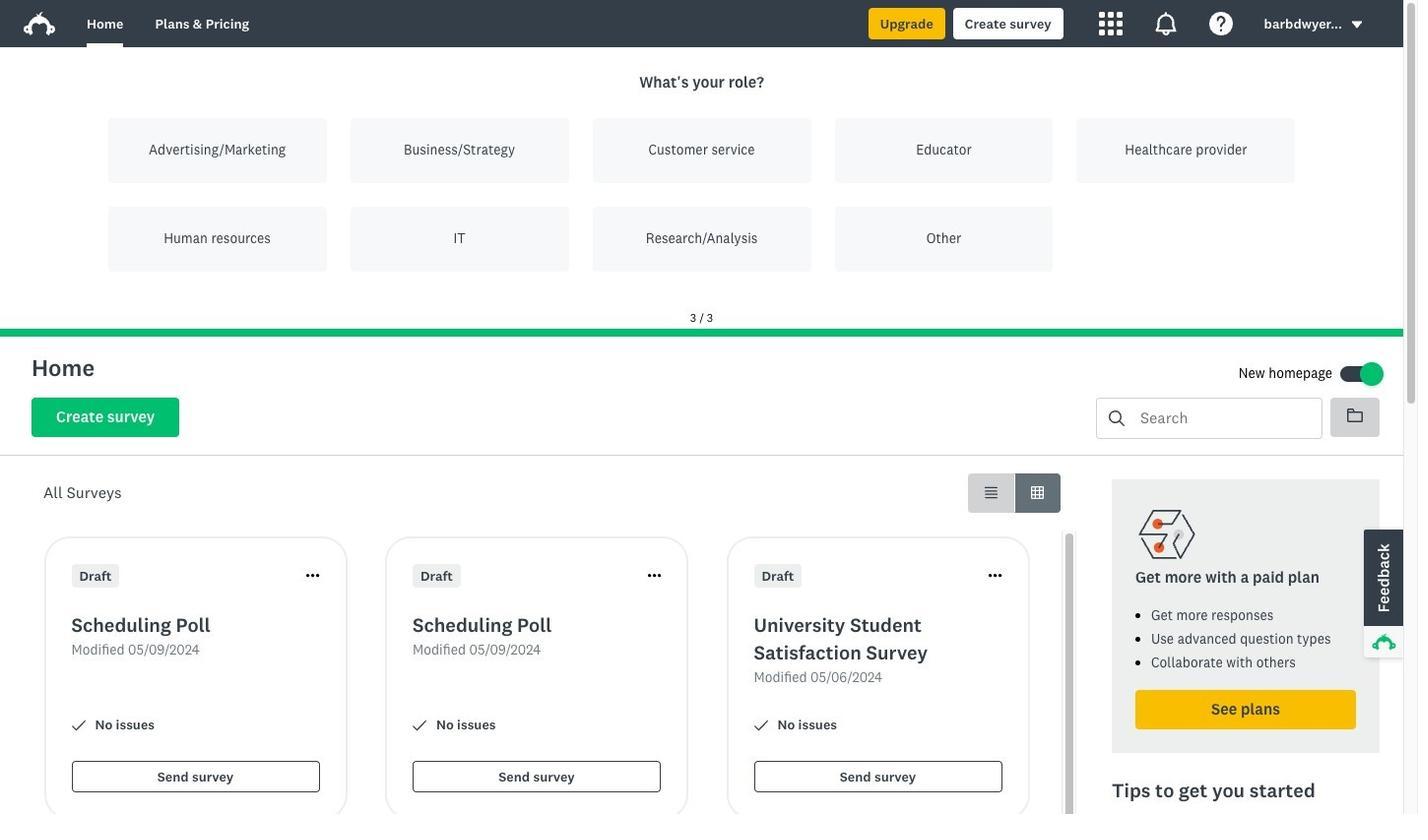 Task type: locate. For each thing, give the bounding box(es) containing it.
response based pricing icon image
[[1136, 503, 1199, 566]]

group
[[968, 474, 1061, 513]]

1 brand logo image from the top
[[24, 8, 55, 39]]

search image
[[1109, 411, 1125, 426]]

dropdown arrow icon image
[[1350, 18, 1364, 32], [1352, 21, 1362, 28]]

brand logo image
[[24, 8, 55, 39], [24, 12, 55, 35]]

0 horizontal spatial no issues image
[[71, 719, 85, 733]]

2 horizontal spatial no issues image
[[754, 719, 768, 733]]

1 horizontal spatial no issues image
[[413, 719, 426, 733]]

products icon image
[[1099, 12, 1122, 35], [1099, 12, 1122, 35]]

dialog
[[0, 47, 1404, 337]]

notification center icon image
[[1154, 12, 1178, 35]]

1 no issues image from the left
[[71, 719, 85, 733]]

no issues image
[[71, 719, 85, 733], [413, 719, 426, 733], [754, 719, 768, 733]]

folders image
[[1347, 408, 1363, 423], [1347, 409, 1363, 423]]



Task type: vqa. For each thing, say whether or not it's contained in the screenshot.
right No issues image
yes



Task type: describe. For each thing, give the bounding box(es) containing it.
help icon image
[[1209, 12, 1233, 35]]

Search text field
[[1125, 399, 1322, 438]]

2 brand logo image from the top
[[24, 12, 55, 35]]

3 no issues image from the left
[[754, 719, 768, 733]]

search image
[[1109, 411, 1125, 426]]

2 folders image from the top
[[1347, 409, 1363, 423]]

1 folders image from the top
[[1347, 408, 1363, 423]]

2 no issues image from the left
[[413, 719, 426, 733]]



